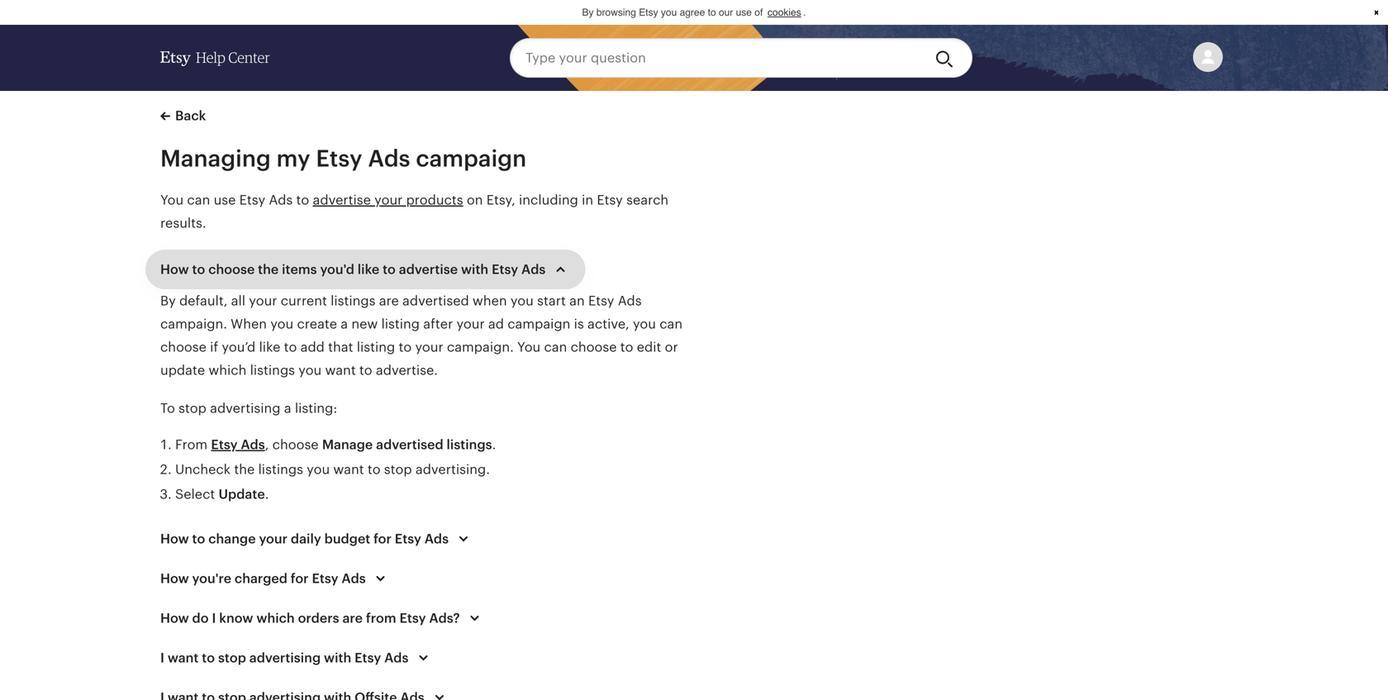 Task type: locate. For each thing, give the bounding box(es) containing it.
choose up update
[[160, 340, 207, 355]]

cookies link
[[766, 5, 804, 20]]

by inside the by default, all your current listings are advertised when you start an etsy ads campaign. when you create a new listing after your ad campaign is active, you can choose if you'd like to add that listing to your campaign. you can choose to edit or update which listings you want to advertise.
[[160, 293, 176, 308]]

1 horizontal spatial .
[[492, 437, 496, 452]]

the left items
[[258, 262, 279, 277]]

can down start
[[544, 340, 567, 355]]

etsy down from
[[355, 651, 381, 665]]

for right charged
[[291, 571, 309, 586]]

advertised up advertising.
[[376, 437, 444, 452]]

like
[[358, 262, 380, 277], [259, 340, 281, 355]]

choose right ,
[[272, 437, 319, 452]]

1 horizontal spatial by
[[582, 7, 594, 18]]

are left from
[[343, 611, 363, 626]]

browsing
[[597, 7, 636, 18]]

0 horizontal spatial you
[[160, 193, 184, 207]]

2 vertical spatial want
[[168, 651, 199, 665]]

you up results.
[[160, 193, 184, 207]]

1 vertical spatial advertising
[[249, 651, 321, 665]]

None search field
[[510, 38, 973, 78]]

which inside the by default, all your current listings are advertised when you start an etsy ads campaign. when you create a new listing after your ad campaign is active, you can choose if you'd like to add that listing to your campaign. you can choose to edit or update which listings you want to advertise.
[[209, 363, 247, 378]]

with
[[461, 262, 489, 277], [324, 651, 352, 665]]

how down the select
[[160, 532, 189, 546]]

1 vertical spatial campaign
[[508, 317, 571, 331]]

stop left advertising.
[[384, 462, 412, 477]]

agree
[[680, 7, 705, 18]]

i inside dropdown button
[[212, 611, 216, 626]]

listing
[[381, 317, 420, 331], [357, 340, 395, 355]]

want down that
[[325, 363, 356, 378]]

listing right new
[[381, 317, 420, 331]]

a left listing:
[[284, 401, 291, 416]]

0 vertical spatial i
[[212, 611, 216, 626]]

are inside the by default, all your current listings are advertised when you start an etsy ads campaign. when you create a new listing after your ad campaign is active, you can choose if you'd like to add that listing to your campaign. you can choose to edit or update which listings you want to advertise.
[[379, 293, 399, 308]]

1 horizontal spatial which
[[257, 611, 295, 626]]

like right you'd
[[259, 340, 281, 355]]

advertising inside dropdown button
[[249, 651, 321, 665]]

campaign. down ad
[[447, 340, 514, 355]]

advertise inside how to choose the items you'd like to advertise with etsy ads dropdown button
[[399, 262, 458, 277]]

1 horizontal spatial with
[[461, 262, 489, 277]]

1 horizontal spatial you
[[517, 340, 541, 355]]

a
[[341, 317, 348, 331], [284, 401, 291, 416]]

for
[[374, 532, 392, 546], [291, 571, 309, 586]]

1 horizontal spatial advertise
[[399, 262, 458, 277]]

2 horizontal spatial can
[[660, 317, 683, 331]]

etsy up how do i know which orders are from etsy ads? dropdown button
[[312, 571, 339, 586]]

are inside dropdown button
[[343, 611, 363, 626]]

1 vertical spatial which
[[257, 611, 295, 626]]

1 vertical spatial advertise
[[399, 262, 458, 277]]

0 vertical spatial for
[[374, 532, 392, 546]]

0 horizontal spatial can
[[187, 193, 210, 207]]

a left new
[[341, 317, 348, 331]]

which
[[209, 363, 247, 378], [257, 611, 295, 626]]

campaign. down the default,
[[160, 317, 227, 331]]

by
[[582, 7, 594, 18], [160, 293, 176, 308]]

1 horizontal spatial use
[[736, 7, 752, 18]]

0 horizontal spatial the
[[234, 462, 255, 477]]

etsy inside how do i know which orders are from etsy ads? dropdown button
[[400, 611, 426, 626]]

are for advertised
[[379, 293, 399, 308]]

2 vertical spatial can
[[544, 340, 567, 355]]

from etsy ads , choose manage advertised listings .
[[175, 437, 496, 452]]

0 horizontal spatial stop
[[179, 401, 207, 416]]

1 horizontal spatial a
[[341, 317, 348, 331]]

0 vertical spatial which
[[209, 363, 247, 378]]

by left the default,
[[160, 293, 176, 308]]

budget
[[325, 532, 371, 546]]

i
[[212, 611, 216, 626], [160, 651, 164, 665]]

do
[[192, 611, 209, 626]]

the
[[258, 262, 279, 277], [234, 462, 255, 477]]

0 horizontal spatial which
[[209, 363, 247, 378]]

1 vertical spatial with
[[324, 651, 352, 665]]

0 vertical spatial with
[[461, 262, 489, 277]]

0 vertical spatial .
[[804, 7, 806, 18]]

etsy down the "managing"
[[239, 193, 265, 207]]

you down start
[[517, 340, 541, 355]]

stop
[[179, 401, 207, 416], [384, 462, 412, 477], [218, 651, 246, 665]]

are down how to choose the items you'd like to advertise with etsy ads dropdown button
[[379, 293, 399, 308]]

update
[[219, 487, 265, 502]]

0 vertical spatial campaign.
[[160, 317, 227, 331]]

how left you're
[[160, 571, 189, 586]]

ads inside the by default, all your current listings are advertised when you start an etsy ads campaign. when you create a new listing after your ad campaign is active, you can choose if you'd like to add that listing to your campaign. you can choose to edit or update which listings you want to advertise.
[[618, 293, 642, 308]]

select update .
[[175, 487, 269, 502]]

select
[[175, 487, 215, 502]]

0 vertical spatial can
[[187, 193, 210, 207]]

after
[[423, 317, 453, 331]]

0 vertical spatial by
[[582, 7, 594, 18]]

to inside i want to stop advertising with etsy ads dropdown button
[[202, 651, 215, 665]]

advertise up after
[[399, 262, 458, 277]]

your
[[375, 193, 403, 207], [249, 293, 277, 308], [457, 317, 485, 331], [415, 340, 444, 355], [259, 532, 288, 546]]

choose inside how to choose the items you'd like to advertise with etsy ads dropdown button
[[208, 262, 255, 277]]

you down from etsy ads , choose manage advertised listings .
[[307, 462, 330, 477]]

to up the default,
[[192, 262, 205, 277]]

you inside the by default, all your current listings are advertised when you start an etsy ads campaign. when you create a new listing after your ad campaign is active, you can choose if you'd like to add that listing to your campaign. you can choose to edit or update which listings you want to advertise.
[[517, 340, 541, 355]]

etsy right in at the top
[[597, 193, 623, 207]]

the up update
[[234, 462, 255, 477]]

2 horizontal spatial stop
[[384, 462, 412, 477]]

ads down advertising.
[[425, 532, 449, 546]]

can up results.
[[187, 193, 210, 207]]

can up or
[[660, 317, 683, 331]]

stop right to
[[179, 401, 207, 416]]

advertise
[[313, 193, 371, 207], [399, 262, 458, 277]]

your left daily
[[259, 532, 288, 546]]

2 how from the top
[[160, 532, 189, 546]]

your left the products at left
[[375, 193, 403, 207]]

you
[[661, 7, 677, 18], [511, 293, 534, 308], [270, 317, 294, 331], [633, 317, 656, 331], [299, 363, 322, 378], [307, 462, 330, 477]]

want inside the by default, all your current listings are advertised when you start an etsy ads campaign. when you create a new listing after your ad campaign is active, you can choose if you'd like to add that listing to your campaign. you can choose to edit or update which listings you want to advertise.
[[325, 363, 356, 378]]

advertised up after
[[403, 293, 469, 308]]

when
[[231, 317, 267, 331]]

3 how from the top
[[160, 571, 189, 586]]

advertising up "etsy ads" link at the left bottom
[[210, 401, 281, 416]]

0 horizontal spatial .
[[265, 487, 269, 502]]

is
[[574, 317, 584, 331]]

etsy inside "on etsy, including in etsy search results."
[[597, 193, 623, 207]]

ads down my
[[269, 193, 293, 207]]

new
[[352, 317, 378, 331]]

1 horizontal spatial stop
[[218, 651, 246, 665]]

0 vertical spatial the
[[258, 262, 279, 277]]

campaign up on
[[416, 145, 527, 172]]

products
[[406, 193, 463, 207]]

with up when
[[461, 262, 489, 277]]

to left edit at left
[[621, 340, 634, 355]]

choose up "all"
[[208, 262, 255, 277]]

which down you'd
[[209, 363, 247, 378]]

from
[[366, 611, 396, 626]]

0 horizontal spatial are
[[343, 611, 363, 626]]

.
[[804, 7, 806, 18], [492, 437, 496, 452], [265, 487, 269, 502]]

charged
[[235, 571, 288, 586]]

to down do
[[202, 651, 215, 665]]

how
[[160, 262, 189, 277], [160, 532, 189, 546], [160, 571, 189, 586], [160, 611, 189, 626]]

my
[[277, 145, 310, 172]]

0 vertical spatial a
[[341, 317, 348, 331]]

can
[[187, 193, 210, 207], [660, 317, 683, 331], [544, 340, 567, 355]]

Type your question search field
[[510, 38, 923, 78]]

for right 'budget'
[[374, 532, 392, 546]]

or
[[665, 340, 678, 355]]

advertise down managing my etsy ads campaign
[[313, 193, 371, 207]]

1 vertical spatial like
[[259, 340, 281, 355]]

advertising down how do i know which orders are from etsy ads?
[[249, 651, 321, 665]]

want
[[325, 363, 356, 378], [333, 462, 364, 477], [168, 651, 199, 665]]

etsy right an
[[589, 293, 615, 308]]

etsy,
[[487, 193, 516, 207]]

listing:
[[295, 401, 337, 416]]

use left of
[[736, 7, 752, 18]]

ads
[[368, 145, 411, 172], [269, 193, 293, 207], [522, 262, 546, 277], [618, 293, 642, 308], [241, 437, 265, 452], [425, 532, 449, 546], [342, 571, 366, 586], [384, 651, 409, 665]]

0 vertical spatial campaign
[[416, 145, 527, 172]]

etsy right the browsing
[[639, 7, 658, 18]]

0 vertical spatial want
[[325, 363, 356, 378]]

you
[[160, 193, 184, 207], [517, 340, 541, 355]]

etsy up when
[[492, 262, 518, 277]]

1 horizontal spatial i
[[212, 611, 216, 626]]

listing down new
[[357, 340, 395, 355]]

1 vertical spatial use
[[214, 193, 236, 207]]

want down manage
[[333, 462, 364, 477]]

choose
[[208, 262, 255, 277], [160, 340, 207, 355], [571, 340, 617, 355], [272, 437, 319, 452]]

1 horizontal spatial like
[[358, 262, 380, 277]]

edit
[[637, 340, 662, 355]]

listings up new
[[331, 293, 376, 308]]

an
[[570, 293, 585, 308]]

0 vertical spatial are
[[379, 293, 399, 308]]

0 horizontal spatial by
[[160, 293, 176, 308]]

1 vertical spatial by
[[160, 293, 176, 308]]

etsy right from
[[400, 611, 426, 626]]

a inside the by default, all your current listings are advertised when you start an etsy ads campaign. when you create a new listing after your ad campaign is active, you can choose if you'd like to add that listing to your campaign. you can choose to edit or update which listings you want to advertise.
[[341, 317, 348, 331]]

etsy inside i want to stop advertising with etsy ads dropdown button
[[355, 651, 381, 665]]

4 how from the top
[[160, 611, 189, 626]]

0 vertical spatial you
[[160, 193, 184, 207]]

stop down know
[[218, 651, 246, 665]]

like inside dropdown button
[[358, 262, 380, 277]]

etsy up the uncheck
[[211, 437, 238, 452]]

to up advertise.
[[399, 340, 412, 355]]

want down do
[[168, 651, 199, 665]]

with down how do i know which orders are from etsy ads? dropdown button
[[324, 651, 352, 665]]

help
[[196, 50, 226, 66]]

0 vertical spatial use
[[736, 7, 752, 18]]

how for how to choose the items you'd like to advertise with etsy ads
[[160, 262, 189, 277]]

1 horizontal spatial are
[[379, 293, 399, 308]]

choose down active,
[[571, 340, 617, 355]]

2 vertical spatial .
[[265, 487, 269, 502]]

ads up advertise your products link
[[368, 145, 411, 172]]

1 vertical spatial you
[[517, 340, 541, 355]]

campaign down start
[[508, 317, 571, 331]]

etsy image
[[160, 51, 191, 66]]

know
[[219, 611, 253, 626]]

how to change your daily budget for etsy ads
[[160, 532, 449, 546]]

to down my
[[296, 193, 309, 207]]

1 horizontal spatial the
[[258, 262, 279, 277]]

like right 'you'd'
[[358, 262, 380, 277]]

how do i know which orders are from etsy ads? button
[[145, 598, 500, 638]]

by browsing etsy you agree to our use of cookies .
[[582, 7, 806, 18]]

ads down to stop advertising a listing:
[[241, 437, 265, 452]]

from
[[175, 437, 208, 452]]

listings down you'd
[[250, 363, 295, 378]]

use down the "managing"
[[214, 193, 236, 207]]

listings down ,
[[258, 462, 303, 477]]

by for by browsing etsy you agree to our use of cookies .
[[582, 7, 594, 18]]

of
[[755, 7, 763, 18]]

how inside dropdown button
[[160, 611, 189, 626]]

advertised
[[403, 293, 469, 308], [376, 437, 444, 452]]

to down manage
[[368, 462, 381, 477]]

listings
[[331, 293, 376, 308], [250, 363, 295, 378], [447, 437, 492, 452], [258, 462, 303, 477]]

how left do
[[160, 611, 189, 626]]

0 horizontal spatial i
[[160, 651, 164, 665]]

to
[[708, 7, 716, 18], [296, 193, 309, 207], [192, 262, 205, 277], [383, 262, 396, 277], [284, 340, 297, 355], [399, 340, 412, 355], [621, 340, 634, 355], [360, 363, 373, 378], [368, 462, 381, 477], [192, 532, 205, 546], [202, 651, 215, 665]]

1 vertical spatial for
[[291, 571, 309, 586]]

etsy ads link
[[211, 437, 265, 452]]

which inside dropdown button
[[257, 611, 295, 626]]

you down 'current'
[[270, 317, 294, 331]]

2 vertical spatial stop
[[218, 651, 246, 665]]

by left the browsing
[[582, 7, 594, 18]]

1 how from the top
[[160, 262, 189, 277]]

use
[[736, 7, 752, 18], [214, 193, 236, 207]]

1 vertical spatial i
[[160, 651, 164, 665]]

are
[[379, 293, 399, 308], [343, 611, 363, 626]]

0 vertical spatial advertise
[[313, 193, 371, 207]]

2 horizontal spatial .
[[804, 7, 806, 18]]

campaign
[[416, 145, 527, 172], [508, 317, 571, 331]]

1 vertical spatial a
[[284, 401, 291, 416]]

1 vertical spatial campaign.
[[447, 340, 514, 355]]

update
[[160, 363, 205, 378]]

0 horizontal spatial like
[[259, 340, 281, 355]]

etsy inside how to change your daily budget for etsy ads dropdown button
[[395, 532, 421, 546]]

0 horizontal spatial use
[[214, 193, 236, 207]]

0 horizontal spatial campaign.
[[160, 317, 227, 331]]

to left change
[[192, 532, 205, 546]]

0 vertical spatial like
[[358, 262, 380, 277]]

ads up active,
[[618, 293, 642, 308]]

0 vertical spatial advertised
[[403, 293, 469, 308]]

how up the default,
[[160, 262, 189, 277]]

items
[[282, 262, 317, 277]]

which right know
[[257, 611, 295, 626]]

1 vertical spatial are
[[343, 611, 363, 626]]

to left 'our'
[[708, 7, 716, 18]]

ads down from
[[384, 651, 409, 665]]

advertising
[[210, 401, 281, 416], [249, 651, 321, 665]]

etsy right 'budget'
[[395, 532, 421, 546]]

how to change your daily budget for etsy ads button
[[145, 519, 489, 559]]



Task type: vqa. For each thing, say whether or not it's contained in the screenshot.
Issue within the Choose Issue a refund . If you want to partially refund the transaction, enter the Amount to refund next to the item.
no



Task type: describe. For each thing, give the bounding box(es) containing it.
i want to stop advertising with etsy ads button
[[145, 638, 448, 678]]

you up edit at left
[[633, 317, 656, 331]]

to inside how to change your daily budget for etsy ads dropdown button
[[192, 532, 205, 546]]

how you're charged for etsy ads button
[[145, 559, 406, 598]]

current
[[281, 293, 327, 308]]

1 vertical spatial stop
[[384, 462, 412, 477]]

1 vertical spatial the
[[234, 462, 255, 477]]

ad
[[488, 317, 504, 331]]

on etsy, including in etsy search results.
[[160, 193, 669, 231]]

you're
[[192, 571, 232, 586]]

how do i know which orders are from etsy ads?
[[160, 611, 460, 626]]

you down add
[[299, 363, 322, 378]]

1 horizontal spatial for
[[374, 532, 392, 546]]

1 vertical spatial can
[[660, 317, 683, 331]]

1 vertical spatial advertised
[[376, 437, 444, 452]]

advertised inside the by default, all your current listings are advertised when you start an etsy ads campaign. when you create a new listing after your ad campaign is active, you can choose if you'd like to add that listing to your campaign. you can choose to edit or update which listings you want to advertise.
[[403, 293, 469, 308]]

your down after
[[415, 340, 444, 355]]

on
[[467, 193, 483, 207]]

advertise.
[[376, 363, 438, 378]]

to left advertise.
[[360, 363, 373, 378]]

our
[[719, 7, 733, 18]]

i inside dropdown button
[[160, 651, 164, 665]]

your right "all"
[[249, 293, 277, 308]]

campaign inside the by default, all your current listings are advertised when you start an etsy ads campaign. when you create a new listing after your ad campaign is active, you can choose if you'd like to add that listing to your campaign. you can choose to edit or update which listings you want to advertise.
[[508, 317, 571, 331]]

to left add
[[284, 340, 297, 355]]

you left agree
[[661, 7, 677, 18]]

add
[[301, 340, 325, 355]]

center
[[228, 50, 270, 66]]

ads?
[[429, 611, 460, 626]]

ads down 'budget'
[[342, 571, 366, 586]]

uncheck
[[175, 462, 231, 477]]

if
[[210, 340, 218, 355]]

how you're charged for etsy ads
[[160, 571, 366, 586]]

etsy right my
[[316, 145, 363, 172]]

help center
[[196, 50, 270, 66]]

daily
[[291, 532, 321, 546]]

0 horizontal spatial for
[[291, 571, 309, 586]]

etsy inside the by default, all your current listings are advertised when you start an etsy ads campaign. when you create a new listing after your ad campaign is active, you can choose if you'd like to add that listing to your campaign. you can choose to edit or update which listings you want to advertise.
[[589, 293, 615, 308]]

managing my etsy ads campaign
[[160, 145, 527, 172]]

help center link
[[160, 35, 270, 81]]

when
[[473, 293, 507, 308]]

search
[[627, 193, 669, 207]]

1 horizontal spatial can
[[544, 340, 567, 355]]

i want to stop advertising with etsy ads
[[160, 651, 409, 665]]

active,
[[588, 317, 630, 331]]

1 vertical spatial .
[[492, 437, 496, 452]]

to right 'you'd'
[[383, 262, 396, 277]]

cookies
[[768, 7, 802, 18]]

listings up advertising.
[[447, 437, 492, 452]]

want inside i want to stop advertising with etsy ads dropdown button
[[168, 651, 199, 665]]

0 vertical spatial advertising
[[210, 401, 281, 416]]

you left start
[[511, 293, 534, 308]]

the inside dropdown button
[[258, 262, 279, 277]]

your left ad
[[457, 317, 485, 331]]

manage
[[322, 437, 373, 452]]

change
[[208, 532, 256, 546]]

in
[[582, 193, 594, 207]]

how for how do i know which orders are from etsy ads?
[[160, 611, 189, 626]]

are for from
[[343, 611, 363, 626]]

start
[[537, 293, 566, 308]]

default,
[[179, 293, 228, 308]]

0 vertical spatial listing
[[381, 317, 420, 331]]

that
[[328, 340, 353, 355]]

0 horizontal spatial a
[[284, 401, 291, 416]]

,
[[265, 437, 269, 452]]

to
[[160, 401, 175, 416]]

advertise your products link
[[313, 193, 463, 207]]

1 horizontal spatial campaign.
[[447, 340, 514, 355]]

uncheck the listings you want to stop advertising.
[[175, 462, 490, 477]]

back link
[[160, 106, 206, 126]]

etsy inside how you're charged for etsy ads dropdown button
[[312, 571, 339, 586]]

by default, all your current listings are advertised when you start an etsy ads campaign. when you create a new listing after your ad campaign is active, you can choose if you'd like to add that listing to your campaign. you can choose to edit or update which listings you want to advertise.
[[160, 293, 683, 378]]

results.
[[160, 216, 206, 231]]

managing
[[160, 145, 271, 172]]

etsy inside how to choose the items you'd like to advertise with etsy ads dropdown button
[[492, 262, 518, 277]]

you can use etsy ads to advertise your products
[[160, 193, 463, 207]]

by for by default, all your current listings are advertised when you start an etsy ads campaign. when you create a new listing after your ad campaign is active, you can choose if you'd like to add that listing to your campaign. you can choose to edit or update which listings you want to advertise.
[[160, 293, 176, 308]]

back
[[175, 108, 206, 123]]

advertising.
[[416, 462, 490, 477]]

create
[[297, 317, 337, 331]]

0 vertical spatial stop
[[179, 401, 207, 416]]

how for how you're charged for etsy ads
[[160, 571, 189, 586]]

0 horizontal spatial advertise
[[313, 193, 371, 207]]

including
[[519, 193, 578, 207]]

ads up start
[[522, 262, 546, 277]]

you'd
[[320, 262, 355, 277]]

1 vertical spatial listing
[[357, 340, 395, 355]]

your inside dropdown button
[[259, 532, 288, 546]]

how for how to change your daily budget for etsy ads
[[160, 532, 189, 546]]

1 vertical spatial want
[[333, 462, 364, 477]]

0 horizontal spatial with
[[324, 651, 352, 665]]

all
[[231, 293, 246, 308]]

how to choose the items you'd like to advertise with etsy ads
[[160, 262, 546, 277]]

stop inside dropdown button
[[218, 651, 246, 665]]

you'd
[[222, 340, 256, 355]]

like inside the by default, all your current listings are advertised when you start an etsy ads campaign. when you create a new listing after your ad campaign is active, you can choose if you'd like to add that listing to your campaign. you can choose to edit or update which listings you want to advertise.
[[259, 340, 281, 355]]

orders
[[298, 611, 339, 626]]

how to choose the items you'd like to advertise with etsy ads button
[[145, 250, 586, 289]]

to stop advertising a listing:
[[160, 401, 337, 416]]



